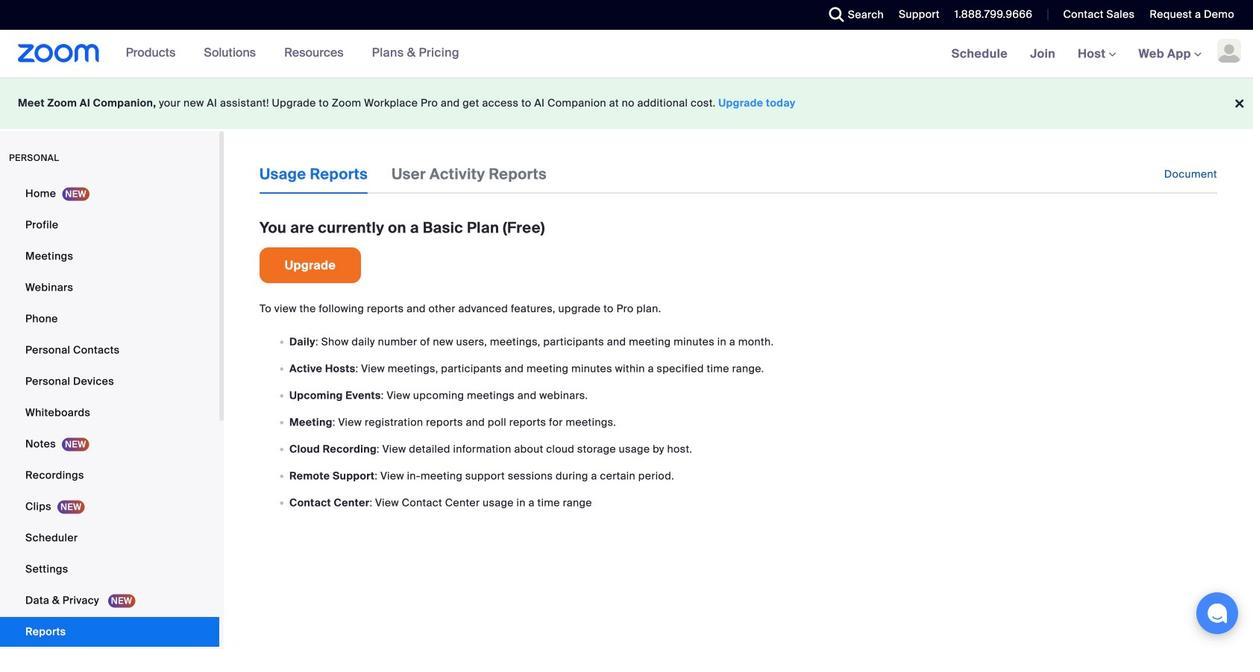 Task type: describe. For each thing, give the bounding box(es) containing it.
1 tab from the left
[[260, 155, 368, 194]]

tabs of report home tab list
[[260, 155, 571, 194]]

open chat image
[[1207, 604, 1228, 624]]

profile picture image
[[1217, 39, 1241, 63]]



Task type: locate. For each thing, give the bounding box(es) containing it.
tab
[[260, 155, 368, 194], [392, 155, 547, 194]]

zoom logo image
[[18, 44, 100, 63]]

1 horizontal spatial tab
[[392, 155, 547, 194]]

footer
[[0, 78, 1253, 129]]

personal menu menu
[[0, 179, 219, 649]]

2 tab from the left
[[392, 155, 547, 194]]

0 horizontal spatial tab
[[260, 155, 368, 194]]

product information navigation
[[100, 30, 471, 78]]

meetings navigation
[[940, 30, 1253, 79]]

banner
[[0, 30, 1253, 79]]



Task type: vqa. For each thing, say whether or not it's contained in the screenshot.
meetings Navigation
yes



